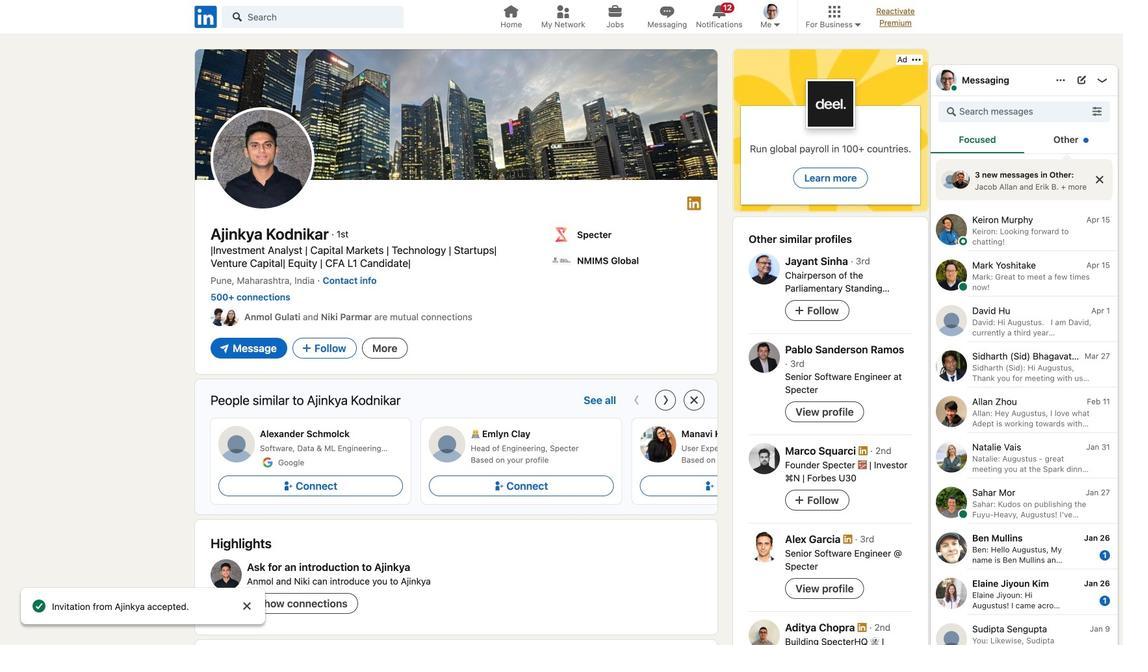 Task type: vqa. For each thing, say whether or not it's contained in the screenshot.
leftmost Omkar Savant image
no



Task type: locate. For each thing, give the bounding box(es) containing it.
filter messages by image
[[1092, 106, 1102, 117]]

sidharth (sid) bhagavatula image
[[936, 351, 967, 382]]

marco squarci profile picture image
[[749, 443, 780, 474]]

mark yoshitake image
[[936, 260, 967, 291]]

natalie vais image
[[936, 442, 967, 473]]

augustus odena image
[[936, 70, 957, 91]]

dismiss the banner image
[[1095, 175, 1105, 185]]

pablo sanderson ramos profile picture image
[[749, 342, 780, 373]]

small image
[[772, 20, 782, 30]]

Search text field
[[222, 6, 404, 28]]

ajinkya kodnikar profile picture image
[[211, 560, 242, 591]]

sudipta sengupta image
[[936, 624, 967, 645]]

david hu image
[[936, 305, 967, 336]]

background image image
[[195, 49, 718, 180]]

ben mullins image
[[936, 533, 967, 564]]

linkedin image
[[192, 4, 219, 30], [192, 4, 219, 30]]

allan zhou image
[[936, 396, 967, 427]]

for business image
[[853, 20, 863, 30]]

dismiss people you may know recommendations image
[[689, 395, 699, 406]]

augustus odena image
[[764, 4, 779, 20]]

next image
[[660, 395, 671, 406]]



Task type: describe. For each thing, give the bounding box(es) containing it.
alex garcia profile picture image
[[749, 532, 780, 563]]

ajinkya kodnikar image
[[211, 107, 315, 211]]

open messenger dropdown menu image
[[1056, 75, 1066, 85]]

dismiss "invitation from ajinkya accepted." notification 1 of 1. image
[[242, 601, 252, 612]]

ajinkya is a premium member image
[[687, 197, 701, 210]]

manavi khole image
[[640, 426, 676, 463]]

jayant sinha profile picture image
[[749, 254, 780, 285]]

Search messages text field
[[939, 101, 1110, 122]]

sahar mor image
[[936, 487, 967, 518]]

elaine jiyoun kim image
[[936, 578, 967, 609]]

keiron murphy image
[[936, 214, 967, 245]]

aditya chopra profile picture image
[[749, 620, 780, 645]]



